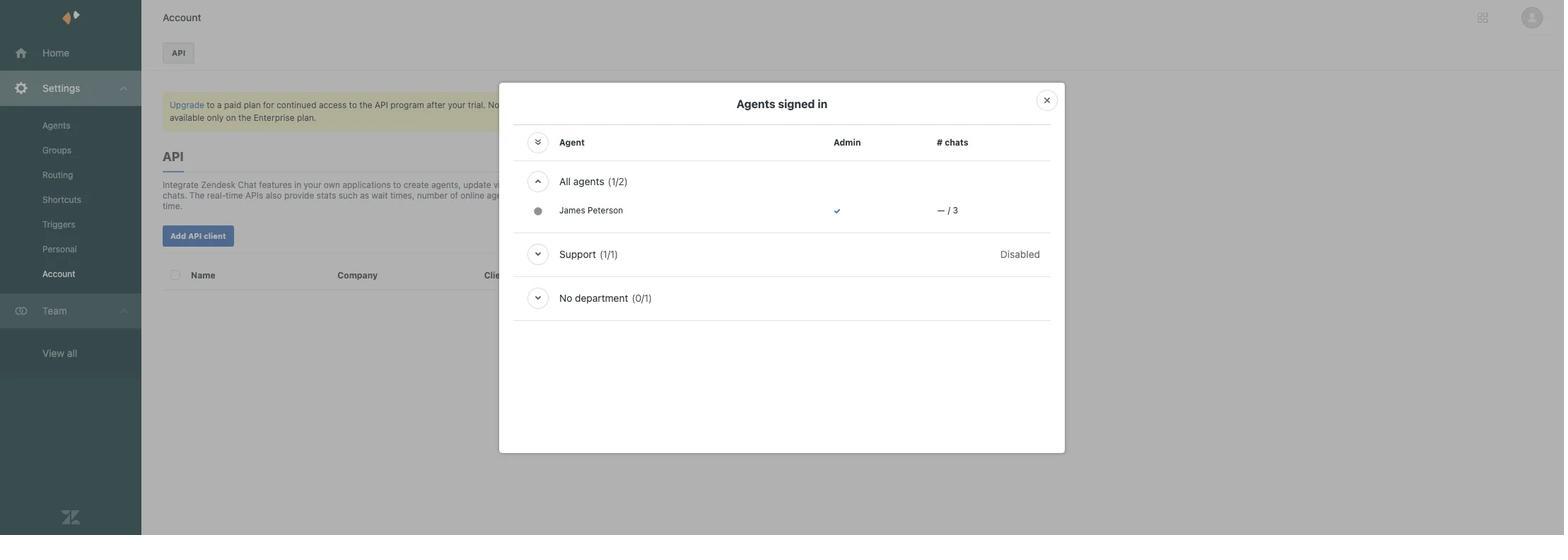 Task type: describe. For each thing, give the bounding box(es) containing it.
all
[[559, 175, 571, 187]]

information,
[[520, 180, 568, 190]]

terms
[[701, 264, 726, 275]]

you
[[763, 313, 777, 324]]

restrictions,
[[700, 165, 748, 175]]

the down violate
[[757, 339, 770, 349]]

expressly
[[674, 139, 711, 150]]

applications
[[343, 180, 391, 190]]

zendesk terms and conditions link
[[665, 264, 789, 275]]

add
[[170, 231, 186, 240]]

use inside if zendesk believes that you have or attempted to violate any term, condition, or the spirit of these policies or agreements, your right to access and use the api may be temporarily or permanently revoked.
[[712, 377, 726, 388]]

and up expressly
[[702, 127, 717, 137]]

such
[[339, 190, 358, 201]]

all agents ( 1/2 )
[[559, 175, 628, 187]]

chat
[[530, 190, 547, 201]]

groups
[[42, 145, 71, 156]]

support ( 1/1 )
[[559, 248, 618, 260]]

the down right
[[729, 377, 742, 388]]

available
[[170, 112, 204, 123]]

api inside button
[[172, 48, 185, 57]]

admin
[[834, 137, 861, 147]]

integrate
[[163, 180, 199, 190]]

your
[[665, 127, 683, 137]]

conditioned
[[714, 139, 761, 150]]

to down that
[[740, 326, 748, 337]]

any
[[665, 339, 679, 349]]

disabled
[[1000, 248, 1040, 260]]

note:
[[488, 100, 510, 110]]

set
[[780, 177, 792, 188]]

agents
[[573, 175, 604, 187]]

in inside your use and access to the api is expressly conditioned on your compliance with the policies, restrictions, and other provisions related to the api set forth in our
[[686, 190, 693, 201]]

in right the 'features'
[[294, 180, 301, 190]]

team
[[42, 305, 67, 317]]

the right with
[[752, 152, 765, 163]]

be
[[779, 377, 789, 388]]

#
[[937, 137, 943, 147]]

# chats
[[937, 137, 968, 147]]

view all
[[42, 347, 77, 359]]

duration
[[549, 190, 583, 201]]

the
[[189, 190, 205, 201]]

3
[[953, 205, 958, 215]]

delete
[[581, 180, 606, 190]]

your use and access to the api is expressly conditioned on your compliance with the policies, restrictions, and other provisions related to the api set forth in our
[[665, 127, 792, 201]]

permanently
[[723, 390, 773, 400]]

in down agents
[[585, 190, 592, 201]]

to right related
[[738, 177, 746, 188]]

0 horizontal spatial account
[[42, 269, 75, 279]]

stats
[[317, 190, 336, 201]]

client
[[484, 270, 509, 281]]

attempted
[[697, 326, 738, 337]]

plan
[[244, 100, 261, 110]]

program
[[391, 100, 424, 110]]

1/2
[[611, 175, 624, 187]]

in right signed
[[818, 97, 828, 110]]

features
[[259, 180, 292, 190]]

●
[[534, 205, 543, 217]]

your inside "to a paid plan for continued access to the api program after your trial. note: real-time apis are available only on the enterprise plan."
[[448, 100, 466, 110]]

api down agents signed in
[[775, 127, 788, 137]]

integrate zendesk chat features in your own applications to create agents, update visitor information, or delete chats. the real-time apis also provide stats such as wait times, number of online agents, or chat duration in real- time.
[[163, 180, 613, 211]]

visitor
[[494, 180, 518, 190]]

add api client
[[170, 231, 226, 240]]

right
[[737, 364, 755, 375]]

or up term,
[[686, 326, 694, 337]]

use inside your use and access to the api is expressly conditioned on your compliance with the policies, restrictions, and other provisions related to the api set forth in our
[[685, 127, 699, 137]]

0 vertical spatial account
[[163, 11, 201, 23]]

settings
[[42, 82, 80, 94]]

access inside if zendesk believes that you have or attempted to violate any term, condition, or the spirit of these policies or agreements, your right to access and use the api may be temporarily or permanently revoked.
[[665, 377, 693, 388]]

james
[[559, 205, 585, 215]]

or left chat
[[519, 190, 527, 201]]

no
[[559, 292, 572, 304]]

upgrade link
[[170, 100, 204, 110]]

only
[[207, 112, 224, 123]]

to up may
[[758, 364, 766, 375]]

the left program
[[359, 100, 372, 110]]

on inside your use and access to the api is expressly conditioned on your compliance with the policies, restrictions, and other provisions related to the api set forth in our
[[763, 139, 773, 150]]

provide
[[284, 190, 314, 201]]

if
[[665, 313, 670, 324]]

api button
[[163, 42, 195, 64]]

policies
[[722, 351, 753, 362]]

agents for agents
[[42, 120, 70, 131]]

trial.
[[468, 100, 486, 110]]

agreements,
[[665, 364, 715, 375]]

if zendesk believes that you have or attempted to violate any term, condition, or the spirit of these policies or agreements, your right to access and use the api may be temporarily or permanently revoked.
[[665, 313, 789, 413]]

plan.
[[297, 112, 316, 123]]

client id
[[484, 270, 521, 281]]

or right temporarily
[[713, 390, 721, 400]]

no department ( 0/1 )
[[559, 292, 652, 304]]

chats.
[[163, 190, 187, 201]]

conditions
[[746, 264, 789, 275]]

paid
[[224, 100, 241, 110]]

times,
[[390, 190, 415, 201]]

of inside the "integrate zendesk chat features in your own applications to create agents, update visitor information, or delete chats. the real-time apis also provide stats such as wait times, number of online agents, or chat duration in real- time."
[[450, 190, 458, 201]]

condition,
[[705, 339, 744, 349]]



Task type: vqa. For each thing, say whether or not it's contained in the screenshot.
role
no



Task type: locate. For each thing, give the bounding box(es) containing it.
api inside "to a paid plan for continued access to the api program after your trial. note: real-time apis are available only on the enterprise plan."
[[375, 100, 388, 110]]

time inside the "integrate zendesk chat features in your own applications to create agents, update visitor information, or delete chats. the real-time apis also provide stats such as wait times, number of online agents, or chat duration in real- time."
[[226, 190, 243, 201]]

― / 3
[[937, 205, 958, 215]]

or right "all"
[[571, 180, 579, 190]]

your down is
[[665, 152, 682, 163]]

chat
[[238, 180, 257, 190]]

0 horizontal spatial )
[[615, 248, 618, 260]]

zendesk up have
[[672, 313, 707, 324]]

all
[[67, 347, 77, 359]]

( right delete
[[608, 175, 611, 187]]

your down policies
[[717, 364, 735, 375]]

to up conditioned
[[749, 127, 757, 137]]

1 horizontal spatial time
[[533, 100, 551, 110]]

2 horizontal spatial )
[[649, 292, 652, 304]]

or up right
[[755, 351, 763, 362]]

2 vertical spatial access
[[665, 377, 693, 388]]

our
[[696, 190, 709, 201]]

0 horizontal spatial real-
[[207, 190, 226, 201]]

client
[[204, 231, 226, 240]]

2 vertical spatial )
[[649, 292, 652, 304]]

0 horizontal spatial on
[[226, 112, 236, 123]]

1 horizontal spatial (
[[608, 175, 611, 187]]

zendesk for integrate
[[201, 180, 235, 190]]

and left other
[[750, 165, 765, 175]]

believes
[[709, 313, 742, 324]]

is
[[665, 139, 671, 150]]

zendesk terms and conditions
[[665, 264, 789, 275]]

access right continued at top
[[319, 100, 347, 110]]

1 vertical spatial access
[[719, 127, 747, 137]]

api
[[172, 48, 185, 57], [375, 100, 388, 110], [775, 127, 788, 137], [163, 149, 184, 164], [764, 177, 777, 188], [188, 231, 202, 240], [744, 377, 757, 388]]

support
[[559, 248, 596, 260]]

1 vertical spatial of
[[687, 351, 695, 362]]

chats
[[945, 137, 968, 147]]

zendesk left terms
[[665, 264, 699, 275]]

time.
[[163, 201, 183, 211]]

1 horizontal spatial access
[[665, 377, 693, 388]]

temporarily
[[665, 390, 710, 400]]

routing
[[42, 170, 73, 180]]

access up conditioned
[[719, 127, 747, 137]]

a
[[217, 100, 222, 110]]

access inside your use and access to the api is expressly conditioned on your compliance with the policies, restrictions, and other provisions related to the api set forth in our
[[719, 127, 747, 137]]

api up permanently
[[744, 377, 757, 388]]

are
[[573, 100, 586, 110]]

0 vertical spatial time
[[533, 100, 551, 110]]

0 vertical spatial access
[[319, 100, 347, 110]]

agent
[[559, 137, 585, 147]]

own
[[324, 180, 340, 190]]

0 horizontal spatial apis
[[245, 190, 263, 201]]

2 horizontal spatial (
[[632, 292, 635, 304]]

api inside if zendesk believes that you have or attempted to violate any term, condition, or the spirit of these policies or agreements, your right to access and use the api may be temporarily or permanently revoked.
[[744, 377, 757, 388]]

1 vertical spatial )
[[615, 248, 618, 260]]

use
[[685, 127, 699, 137], [712, 377, 726, 388]]

after
[[427, 100, 446, 110]]

your inside the "integrate zendesk chat features in your own applications to create agents, update visitor information, or delete chats. the real-time apis also provide stats such as wait times, number of online agents, or chat duration in real- time."
[[304, 180, 321, 190]]

name
[[191, 270, 215, 281]]

0 horizontal spatial (
[[600, 248, 603, 260]]

wait
[[372, 190, 388, 201]]

0 horizontal spatial access
[[319, 100, 347, 110]]

access up temporarily
[[665, 377, 693, 388]]

0 horizontal spatial agents
[[42, 120, 70, 131]]

1 horizontal spatial agents
[[737, 97, 775, 110]]

0 vertical spatial on
[[226, 112, 236, 123]]

0 horizontal spatial time
[[226, 190, 243, 201]]

agents up groups
[[42, 120, 70, 131]]

1 horizontal spatial real-
[[594, 190, 613, 201]]

id
[[511, 270, 521, 281]]

zendesk inside if zendesk believes that you have or attempted to violate any term, condition, or the spirit of these policies or agreements, your right to access and use the api may be temporarily or permanently revoked.
[[672, 313, 707, 324]]

as
[[360, 190, 369, 201]]

and
[[702, 127, 717, 137], [750, 165, 765, 175], [728, 264, 743, 275], [695, 377, 710, 388]]

view
[[42, 347, 64, 359]]

) right department
[[649, 292, 652, 304]]

revoked.
[[665, 402, 699, 413]]

0 vertical spatial use
[[685, 127, 699, 137]]

/
[[948, 205, 950, 215]]

in left our
[[686, 190, 693, 201]]

2 vertical spatial zendesk
[[672, 313, 707, 324]]

1 vertical spatial apis
[[245, 190, 263, 201]]

1 horizontal spatial of
[[687, 351, 695, 362]]

1 vertical spatial agents
[[42, 120, 70, 131]]

and right terms
[[728, 264, 743, 275]]

on inside "to a paid plan for continued access to the api program after your trial. note: real-time apis are available only on the enterprise plan."
[[226, 112, 236, 123]]

0 vertical spatial )
[[624, 175, 628, 187]]

use down these
[[712, 377, 726, 388]]

real- up peterson
[[594, 190, 613, 201]]

upgrade
[[170, 100, 204, 110]]

agents signed in
[[737, 97, 828, 110]]

of left the 'online'
[[450, 190, 458, 201]]

account down personal
[[42, 269, 75, 279]]

time left are
[[533, 100, 551, 110]]

to
[[207, 100, 215, 110], [349, 100, 357, 110], [749, 127, 757, 137], [738, 177, 746, 188], [393, 180, 401, 190], [740, 326, 748, 337], [758, 364, 766, 375]]

or down violate
[[747, 339, 755, 349]]

on down paid
[[226, 112, 236, 123]]

api down other
[[764, 177, 777, 188]]

1 vertical spatial time
[[226, 190, 243, 201]]

apis inside the "integrate zendesk chat features in your own applications to create agents, update visitor information, or delete chats. the real-time apis also provide stats such as wait times, number of online agents, or chat duration in real- time."
[[245, 190, 263, 201]]

1/1
[[603, 248, 615, 260]]

violate
[[751, 326, 777, 337]]

the down plan on the left
[[238, 112, 251, 123]]

0
[[586, 233, 592, 245]]

james peterson
[[559, 205, 623, 215]]

0 vertical spatial of
[[450, 190, 458, 201]]

and inside if zendesk believes that you have or attempted to violate any term, condition, or the spirit of these policies or agreements, your right to access and use the api may be temporarily or permanently revoked.
[[695, 377, 710, 388]]

to left a
[[207, 100, 215, 110]]

for
[[263, 100, 274, 110]]

company
[[338, 270, 378, 281]]

agents, right the 'online'
[[487, 190, 517, 201]]

1 vertical spatial on
[[763, 139, 773, 150]]

term,
[[681, 339, 702, 349]]

) right delete
[[624, 175, 628, 187]]

agents left signed
[[737, 97, 775, 110]]

api right add
[[188, 231, 202, 240]]

your left own at top
[[304, 180, 321, 190]]

0 vertical spatial (
[[608, 175, 611, 187]]

zendesk products image
[[1478, 13, 1488, 23]]

) down active
[[615, 248, 618, 260]]

time right the
[[226, 190, 243, 201]]

to left program
[[349, 100, 357, 110]]

online
[[460, 190, 485, 201]]

account
[[163, 11, 201, 23], [42, 269, 75, 279]]

apis
[[553, 100, 571, 110], [245, 190, 263, 201]]

access
[[319, 100, 347, 110], [719, 127, 747, 137], [665, 377, 693, 388]]

use up expressly
[[685, 127, 699, 137]]

the down with
[[749, 177, 761, 188]]

1 vertical spatial (
[[600, 248, 603, 260]]

0 horizontal spatial of
[[450, 190, 458, 201]]

1 horizontal spatial agents,
[[487, 190, 517, 201]]

0 active
[[586, 233, 622, 245]]

account up api button
[[163, 11, 201, 23]]

on
[[226, 112, 236, 123], [763, 139, 773, 150]]

( right department
[[632, 292, 635, 304]]

real- right the
[[207, 190, 226, 201]]

0 vertical spatial apis
[[553, 100, 571, 110]]

agents, right create
[[431, 180, 461, 190]]

1 horizontal spatial )
[[624, 175, 628, 187]]

2 vertical spatial (
[[632, 292, 635, 304]]

to left create
[[393, 180, 401, 190]]

real-
[[512, 100, 533, 110]]

) for 1/2
[[624, 175, 628, 187]]

api left program
[[375, 100, 388, 110]]

time
[[533, 100, 551, 110], [226, 190, 243, 201]]

your inside if zendesk believes that you have or attempted to violate any term, condition, or the spirit of these policies or agreements, your right to access and use the api may be temporarily or permanently revoked.
[[717, 364, 735, 375]]

1 horizontal spatial use
[[712, 377, 726, 388]]

(
[[608, 175, 611, 187], [600, 248, 603, 260], [632, 292, 635, 304]]

api up the upgrade
[[172, 48, 185, 57]]

apis left are
[[553, 100, 571, 110]]

other
[[767, 165, 789, 175]]

your inside your use and access to the api is expressly conditioned on your compliance with the policies, restrictions, and other provisions related to the api set forth in our
[[665, 152, 682, 163]]

1 vertical spatial use
[[712, 377, 726, 388]]

0 horizontal spatial agents,
[[431, 180, 461, 190]]

( down "0 active"
[[600, 248, 603, 260]]

apis inside "to a paid plan for continued access to the api program after your trial. note: real-time apis are available only on the enterprise plan."
[[553, 100, 571, 110]]

triggers
[[42, 219, 75, 230]]

that
[[744, 313, 760, 324]]

access inside "to a paid plan for continued access to the api program after your trial. note: real-time apis are available only on the enterprise plan."
[[319, 100, 347, 110]]

to inside the "integrate zendesk chat features in your own applications to create agents, update visitor information, or delete chats. the real-time apis also provide stats such as wait times, number of online agents, or chat duration in real- time."
[[393, 180, 401, 190]]

2 real- from the left
[[594, 190, 613, 201]]

your left trial.
[[448, 100, 466, 110]]

add api client button
[[163, 226, 234, 247]]

related
[[708, 177, 736, 188]]

time inside "to a paid plan for continued access to the api program after your trial. note: real-time apis are available only on the enterprise plan."
[[533, 100, 551, 110]]

( for agents
[[608, 175, 611, 187]]

shortcuts
[[42, 194, 81, 205]]

provisions
[[665, 177, 705, 188]]

apis left also
[[245, 190, 263, 201]]

api up integrate
[[163, 149, 184, 164]]

these
[[698, 351, 720, 362]]

also
[[266, 190, 282, 201]]

) for 0/1
[[649, 292, 652, 304]]

1 horizontal spatial account
[[163, 11, 201, 23]]

to a paid plan for continued access to the api program after your trial. note: real-time apis are available only on the enterprise plan.
[[170, 100, 586, 123]]

0/1
[[635, 292, 649, 304]]

)
[[624, 175, 628, 187], [615, 248, 618, 260], [649, 292, 652, 304]]

zendesk left the chat
[[201, 180, 235, 190]]

zendesk for if
[[672, 313, 707, 324]]

the up conditioned
[[760, 127, 773, 137]]

1 real- from the left
[[207, 190, 226, 201]]

with
[[733, 152, 750, 163]]

signed
[[778, 97, 815, 110]]

―
[[937, 205, 945, 215]]

2 horizontal spatial access
[[719, 127, 747, 137]]

of down term,
[[687, 351, 695, 362]]

1 vertical spatial account
[[42, 269, 75, 279]]

zendesk inside the "integrate zendesk chat features in your own applications to create agents, update visitor information, or delete chats. the real-time apis also provide stats such as wait times, number of online agents, or chat duration in real- time."
[[201, 180, 235, 190]]

0 horizontal spatial use
[[685, 127, 699, 137]]

0 vertical spatial zendesk
[[201, 180, 235, 190]]

compliance
[[685, 152, 731, 163]]

1 vertical spatial zendesk
[[665, 264, 699, 275]]

create
[[404, 180, 429, 190]]

api inside 'button'
[[188, 231, 202, 240]]

1 horizontal spatial on
[[763, 139, 773, 150]]

agents for agents signed in
[[737, 97, 775, 110]]

update
[[463, 180, 491, 190]]

and down agreements,
[[695, 377, 710, 388]]

on up other
[[763, 139, 773, 150]]

0 vertical spatial agents
[[737, 97, 775, 110]]

of inside if zendesk believes that you have or attempted to violate any term, condition, or the spirit of these policies or agreements, your right to access and use the api may be temporarily or permanently revoked.
[[687, 351, 695, 362]]

( for department
[[632, 292, 635, 304]]

1 horizontal spatial apis
[[553, 100, 571, 110]]



